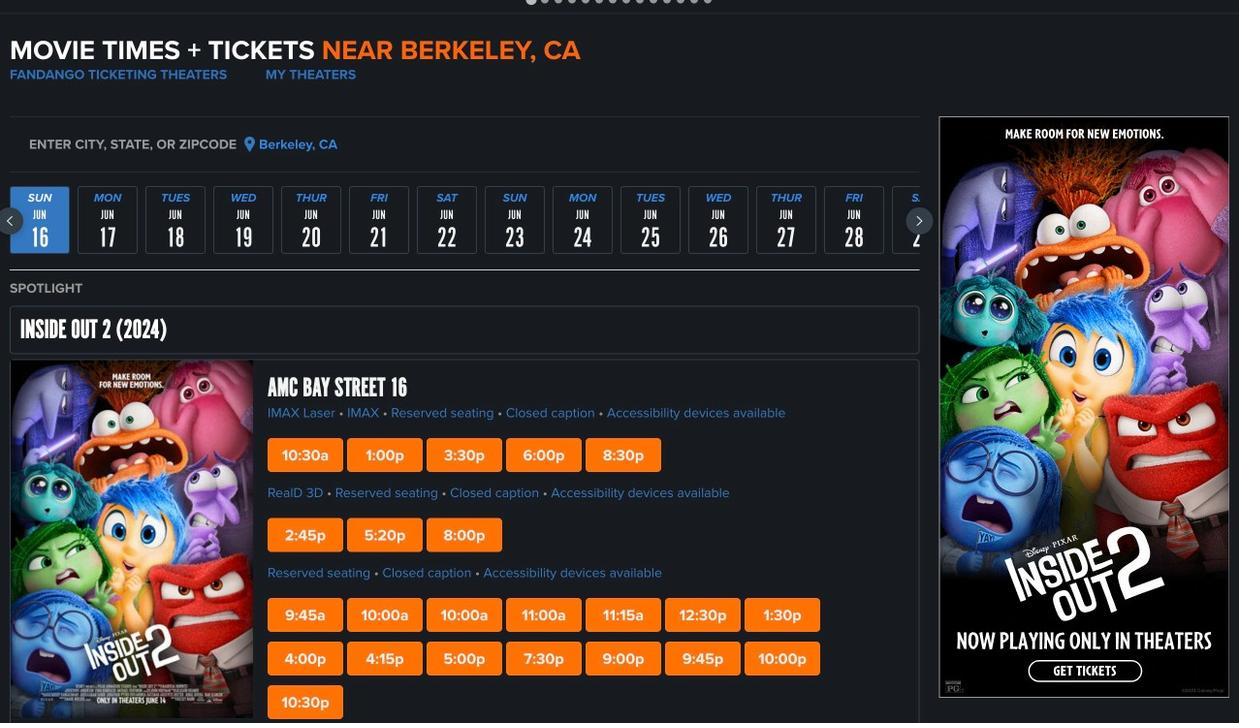 Task type: locate. For each thing, give the bounding box(es) containing it.
2 region from the top
[[0, 186, 953, 255]]

0 vertical spatial region
[[0, 0, 1240, 13]]

1 vertical spatial region
[[0, 186, 953, 255]]

select a slide to show tab list
[[0, 0, 1240, 6]]

1 of 14 tab panel
[[329, 0, 911, 13]]

region
[[0, 0, 1240, 13], [0, 186, 953, 255]]

inside out 2 (2024) image
[[11, 361, 253, 719]]



Task type: describe. For each thing, give the bounding box(es) containing it.
advertisement element
[[940, 117, 1231, 699]]

1 region from the top
[[0, 0, 1240, 13]]

3 of 60 group
[[10, 186, 70, 255]]

location light image
[[245, 137, 255, 152]]



Task type: vqa. For each thing, say whether or not it's contained in the screenshot.
seating corresponding to Oppenheimer (2023)
no



